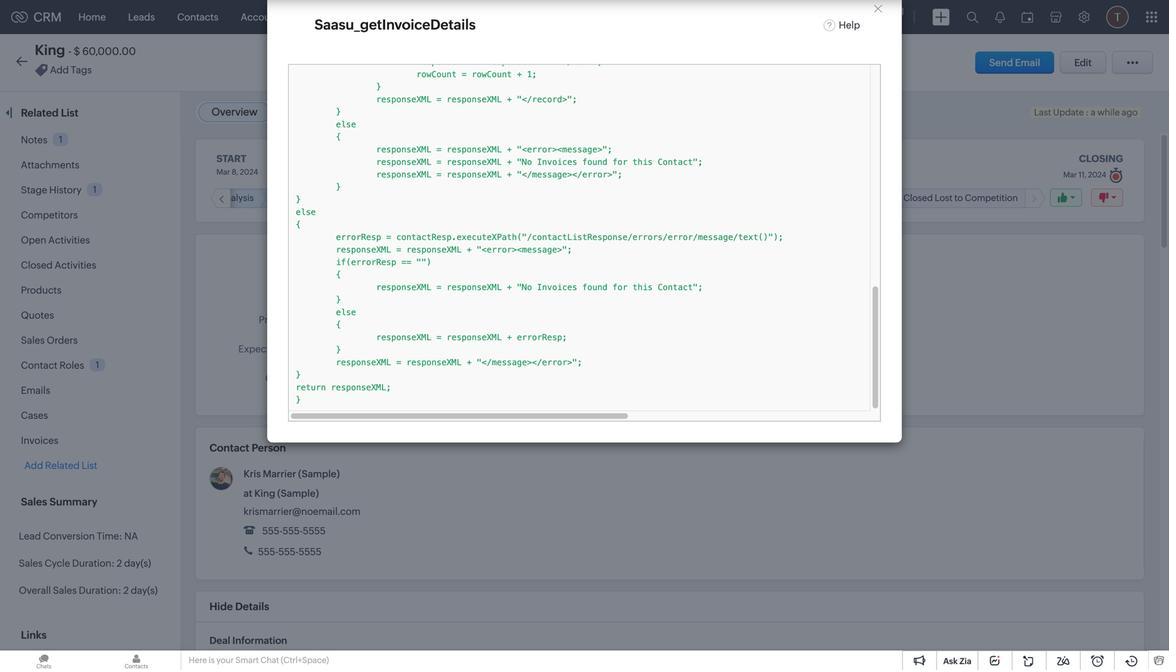Task type: locate. For each thing, give the bounding box(es) containing it.
chat
[[261, 656, 279, 665]]

products link left projects
[[620, 0, 682, 34]]

1 horizontal spatial 2024
[[384, 372, 408, 384]]

0 horizontal spatial deal
[[210, 635, 230, 646]]

add for add tags
[[50, 64, 69, 75]]

leads
[[128, 11, 155, 23]]

activities
[[48, 235, 90, 246], [55, 260, 96, 271]]

timeline link
[[288, 106, 329, 118]]

2024 down 36,000.00
[[384, 372, 408, 384]]

attachments
[[21, 159, 79, 171]]

1 vertical spatial deal
[[210, 635, 230, 646]]

smart
[[236, 656, 259, 665]]

sales down cycle
[[53, 585, 77, 596]]

reports
[[509, 11, 545, 23]]

cycle
[[45, 558, 70, 569]]

0 horizontal spatial king
[[35, 42, 65, 58]]

2 down sales cycle duration: 2 day(s)
[[123, 585, 129, 596]]

create menu element
[[925, 0, 959, 34]]

invoices
[[21, 435, 58, 446]]

0 horizontal spatial contact
[[21, 360, 58, 371]]

0 horizontal spatial list
[[61, 107, 78, 119]]

stage history
[[21, 185, 82, 196]]

1 vertical spatial activities
[[55, 260, 96, 271]]

$ 36,000.00
[[353, 343, 411, 354]]

11, down closing
[[1079, 170, 1087, 179]]

contacts
[[177, 11, 219, 23]]

stage history link
[[21, 185, 82, 196]]

0 horizontal spatial mar
[[217, 168, 230, 176]]

1 vertical spatial add
[[24, 460, 43, 471]]

deal for deal owner
[[270, 256, 290, 267]]

overview link
[[212, 106, 258, 118]]

signals image
[[996, 11, 1005, 23]]

needs analysis
[[191, 193, 254, 203]]

1 for contact roles
[[96, 360, 99, 370]]

1 for notes
[[59, 134, 63, 145]]

information
[[232, 635, 287, 646]]

555-555-5555 down krismarrier@noemail.com
[[256, 547, 322, 558]]

roles
[[59, 360, 84, 371]]

1 horizontal spatial 11,
[[1079, 170, 1087, 179]]

1 horizontal spatial deal
[[270, 256, 290, 267]]

1 horizontal spatial king
[[254, 488, 275, 499]]

products left projects
[[631, 11, 671, 23]]

at king (sample)
[[244, 488, 319, 499]]

tags
[[71, 64, 92, 75]]

king
[[35, 42, 65, 58], [254, 488, 275, 499]]

0 horizontal spatial 2024
[[240, 168, 258, 176]]

products link
[[620, 0, 682, 34], [21, 285, 62, 296]]

mar for start
[[217, 168, 230, 176]]

1 right notes
[[59, 134, 63, 145]]

1 vertical spatial (sample)
[[277, 488, 319, 499]]

0 horizontal spatial $
[[74, 45, 80, 57]]

closing
[[265, 373, 300, 384]]

2024 for start
[[240, 168, 258, 176]]

sales down quotes
[[21, 335, 45, 346]]

probability (%)
[[259, 314, 323, 325]]

here is your smart chat (ctrl+space)
[[189, 656, 329, 665]]

closed left lost
[[904, 193, 933, 203]]

help
[[839, 19, 861, 31]]

0 vertical spatial king
[[35, 42, 65, 58]]

list down add tags
[[61, 107, 78, 119]]

2 for overall sales duration:
[[123, 585, 129, 596]]

king right at
[[254, 488, 275, 499]]

1 horizontal spatial 2
[[123, 585, 129, 596]]

closed activities link
[[21, 260, 96, 271]]

0 vertical spatial 2
[[117, 558, 122, 569]]

0 horizontal spatial closed
[[21, 260, 53, 271]]

lead conversion time: na
[[19, 531, 138, 542]]

deals
[[307, 11, 331, 23]]

0 horizontal spatial add
[[24, 460, 43, 471]]

related down invoices
[[45, 460, 80, 471]]

open activities
[[21, 235, 90, 246]]

accounts
[[241, 11, 284, 23]]

revenue
[[284, 344, 323, 355]]

last update : a while ago
[[1035, 107, 1138, 118]]

1 horizontal spatial closed
[[904, 193, 933, 203]]

orders
[[47, 335, 78, 346]]

closed activities
[[21, 260, 96, 271]]

mar down $ 36,000.00
[[353, 372, 370, 384]]

sales for sales summary
[[21, 496, 47, 508]]

1 vertical spatial contact
[[210, 442, 249, 454]]

activities for open activities
[[48, 235, 90, 246]]

timeline
[[288, 106, 329, 118]]

2 horizontal spatial 2024
[[1089, 170, 1107, 179]]

0 horizontal spatial products link
[[21, 285, 62, 296]]

related
[[21, 107, 59, 119], [45, 460, 80, 471]]

deal information
[[210, 635, 287, 646]]

0 vertical spatial activities
[[48, 235, 90, 246]]

0 vertical spatial (sample)
[[298, 469, 340, 480]]

mar inside start mar 8, 2024
[[217, 168, 230, 176]]

deal up your
[[210, 635, 230, 646]]

1 horizontal spatial mar
[[353, 372, 370, 384]]

crm
[[33, 10, 62, 24]]

(sample) up krismarrier@noemail.com
[[277, 488, 319, 499]]

0 horizontal spatial 11,
[[372, 372, 382, 384]]

mar down update
[[1064, 170, 1078, 179]]

activities down open activities link
[[55, 260, 96, 271]]

1 horizontal spatial add
[[50, 64, 69, 75]]

profile element
[[1099, 0, 1138, 34]]

1 right the history
[[93, 184, 97, 195]]

0 vertical spatial related
[[21, 107, 59, 119]]

duration: up overall sales duration: 2 day(s)
[[72, 558, 115, 569]]

0 vertical spatial products link
[[620, 0, 682, 34]]

sales up lead
[[21, 496, 47, 508]]

0 vertical spatial add
[[50, 64, 69, 75]]

1 horizontal spatial $
[[353, 343, 359, 354]]

2 vertical spatial 1
[[96, 360, 99, 370]]

555-555-5555 down krismarrier@noemail.com link on the bottom left
[[260, 526, 326, 537]]

(sample) for at king (sample)
[[277, 488, 319, 499]]

ruby anderson
[[353, 256, 422, 268]]

1
[[59, 134, 63, 145], [93, 184, 97, 195], [96, 360, 99, 370]]

sales left cycle
[[19, 558, 43, 569]]

mar left 8,
[[217, 168, 230, 176]]

0 horizontal spatial products
[[21, 285, 62, 296]]

notes
[[21, 134, 47, 146]]

1 vertical spatial duration:
[[79, 585, 121, 596]]

value proposition
[[275, 193, 348, 203]]

1 vertical spatial 11,
[[372, 372, 382, 384]]

1 horizontal spatial products link
[[620, 0, 682, 34]]

links
[[21, 629, 47, 642]]

products up the quotes link
[[21, 285, 62, 296]]

1 vertical spatial 1
[[93, 184, 97, 195]]

2024 inside 'closing mar 11, 2024'
[[1089, 170, 1107, 179]]

calls
[[465, 11, 487, 23]]

2 for sales cycle duration:
[[117, 558, 122, 569]]

0 vertical spatial duration:
[[72, 558, 115, 569]]

add for add related list
[[24, 460, 43, 471]]

0 vertical spatial 1
[[59, 134, 63, 145]]

open activities link
[[21, 235, 90, 246]]

0 vertical spatial closed
[[904, 193, 933, 203]]

day(s) for overall sales duration: 2 day(s)
[[131, 585, 158, 596]]

0 vertical spatial list
[[61, 107, 78, 119]]

0 vertical spatial $
[[74, 45, 80, 57]]

11, down $ 36,000.00
[[372, 372, 382, 384]]

closed down open
[[21, 260, 53, 271]]

mar inside 'closing mar 11, 2024'
[[1064, 170, 1078, 179]]

activities up closed activities
[[48, 235, 90, 246]]

1 vertical spatial 2
[[123, 585, 129, 596]]

0 vertical spatial contact
[[21, 360, 58, 371]]

$ right the -
[[74, 45, 80, 57]]

sales for sales cycle duration: 2 day(s)
[[19, 558, 43, 569]]

0 vertical spatial deal
[[270, 256, 290, 267]]

closing mar 11, 2024
[[1064, 153, 1124, 179]]

reports link
[[498, 0, 556, 34]]

related up notes link
[[21, 107, 59, 119]]

ask
[[944, 657, 958, 666]]

overview
[[212, 106, 258, 118]]

1 vertical spatial day(s)
[[131, 585, 158, 596]]

contact up kris
[[210, 442, 249, 454]]

contact up "emails" link
[[21, 360, 58, 371]]

555-555-5555
[[260, 526, 326, 537], [256, 547, 322, 558]]

$ down 60
[[353, 343, 359, 354]]

expected
[[238, 344, 282, 355]]

krismarrier@noemail.com
[[244, 506, 361, 517]]

add down invoices link
[[24, 460, 43, 471]]

1 vertical spatial list
[[82, 460, 97, 471]]

overall
[[19, 585, 51, 596]]

cases
[[21, 410, 48, 421]]

closed
[[904, 193, 933, 203], [21, 260, 53, 271]]

closed for closed activities
[[21, 260, 53, 271]]

2024 inside start mar 8, 2024
[[240, 168, 258, 176]]

2 horizontal spatial mar
[[1064, 170, 1078, 179]]

1 horizontal spatial contact
[[210, 442, 249, 454]]

deal left owner
[[270, 256, 290, 267]]

1 vertical spatial closed
[[21, 260, 53, 271]]

king left the -
[[35, 42, 65, 58]]

duration: down sales cycle duration: 2 day(s)
[[79, 585, 121, 596]]

open
[[21, 235, 46, 246]]

king - $ 60,000.00
[[35, 42, 136, 58]]

upgrade
[[853, 17, 893, 27]]

sales
[[21, 335, 45, 346], [21, 496, 47, 508], [19, 558, 43, 569], [53, 585, 77, 596]]

0 vertical spatial 555-555-5555
[[260, 526, 326, 537]]

1 vertical spatial products link
[[21, 285, 62, 296]]

lead
[[19, 531, 41, 542]]

2 down time:
[[117, 558, 122, 569]]

0 horizontal spatial 2
[[117, 558, 122, 569]]

add down the -
[[50, 64, 69, 75]]

home
[[78, 11, 106, 23]]

send email button
[[976, 52, 1055, 74]]

60,000.00
[[82, 45, 136, 57]]

products link up the quotes link
[[21, 285, 62, 296]]

1 vertical spatial king
[[254, 488, 275, 499]]

2024 down closing
[[1089, 170, 1107, 179]]

0 vertical spatial day(s)
[[124, 558, 151, 569]]

mar 11, 2024
[[353, 372, 408, 384]]

identify decision makers
[[353, 285, 463, 296]]

edit button
[[1060, 52, 1107, 74]]

2024 right 8,
[[240, 168, 258, 176]]

0 vertical spatial 11,
[[1079, 170, 1087, 179]]

5555
[[303, 526, 326, 537], [299, 547, 322, 558]]

your
[[217, 656, 234, 665]]

1 right roles
[[96, 360, 99, 370]]

(%)
[[309, 314, 323, 325]]

time:
[[97, 531, 122, 542]]

competition
[[965, 193, 1019, 203]]

day(s) for sales cycle duration: 2 day(s)
[[124, 558, 151, 569]]

contact
[[21, 360, 58, 371], [210, 442, 249, 454]]

555-
[[262, 526, 283, 537], [283, 526, 303, 537], [258, 547, 278, 558], [278, 547, 299, 558]]

list up summary
[[82, 460, 97, 471]]

meetings link
[[389, 0, 454, 34]]

logo image
[[11, 11, 28, 23]]

(sample) up king (sample) link
[[298, 469, 340, 480]]

0 vertical spatial products
[[631, 11, 671, 23]]

duration:
[[72, 558, 115, 569], [79, 585, 121, 596]]



Task type: describe. For each thing, give the bounding box(es) containing it.
na
[[124, 531, 138, 542]]

invoices link
[[21, 435, 58, 446]]

start mar 8, 2024
[[217, 153, 258, 176]]

attachments link
[[21, 159, 79, 171]]

to
[[955, 193, 964, 203]]

crm link
[[11, 10, 62, 24]]

needs
[[191, 193, 218, 203]]

calls link
[[454, 0, 498, 34]]

60
[[353, 314, 366, 325]]

last
[[1035, 107, 1052, 118]]

deals link
[[295, 0, 342, 34]]

calendar image
[[1022, 11, 1034, 23]]

2024 for closing
[[1089, 170, 1107, 179]]

1 vertical spatial 555-555-5555
[[256, 547, 322, 558]]

here
[[189, 656, 207, 665]]

1 vertical spatial related
[[45, 460, 80, 471]]

chats image
[[0, 651, 88, 670]]

send email
[[990, 57, 1041, 68]]

enterprise-
[[841, 7, 887, 17]]

marrier
[[263, 469, 296, 480]]

kris
[[244, 469, 261, 480]]

signals element
[[987, 0, 1014, 34]]

1 for stage history
[[93, 184, 97, 195]]

krismarrier@noemail.com link
[[244, 506, 361, 517]]

edit
[[1075, 57, 1092, 68]]

overall sales duration: 2 day(s)
[[19, 585, 158, 596]]

activities for closed activities
[[55, 260, 96, 271]]

at
[[244, 488, 253, 499]]

create menu image
[[933, 9, 950, 25]]

expected revenue
[[238, 344, 323, 355]]

leads link
[[117, 0, 166, 34]]

decision
[[390, 285, 429, 296]]

summary
[[50, 496, 98, 508]]

1 vertical spatial $
[[353, 343, 359, 354]]

tasks
[[354, 11, 378, 23]]

home link
[[67, 0, 117, 34]]

enterprise-trial upgrade
[[841, 7, 904, 27]]

duration: for overall sales duration:
[[79, 585, 121, 596]]

competitors
[[21, 210, 78, 221]]

0 vertical spatial 5555
[[303, 526, 326, 537]]

(ctrl+space)
[[281, 656, 329, 665]]

quotes link
[[21, 310, 54, 321]]

makers
[[431, 285, 463, 296]]

emails link
[[21, 385, 50, 396]]

send
[[990, 57, 1014, 68]]

1 vertical spatial products
[[21, 285, 62, 296]]

1 horizontal spatial products
[[631, 11, 671, 23]]

11, inside 'closing mar 11, 2024'
[[1079, 170, 1087, 179]]

hide details link
[[210, 601, 269, 613]]

search image
[[967, 11, 979, 23]]

while
[[1098, 107, 1120, 118]]

contacts image
[[93, 651, 180, 670]]

closing
[[1080, 153, 1124, 164]]

is
[[209, 656, 215, 665]]

zia
[[960, 657, 972, 666]]

analytics
[[567, 11, 608, 23]]

related list
[[21, 107, 81, 119]]

contacts link
[[166, 0, 230, 34]]

sales summary
[[21, 496, 98, 508]]

stage
[[21, 185, 47, 196]]

accounts link
[[230, 0, 295, 34]]

owner
[[292, 256, 323, 267]]

details
[[235, 601, 269, 613]]

36,000.00
[[361, 343, 411, 354]]

sales for sales orders
[[21, 335, 45, 346]]

competitors link
[[21, 210, 78, 221]]

analytics link
[[556, 0, 620, 34]]

update
[[1054, 107, 1085, 118]]

proposition
[[299, 193, 348, 203]]

a
[[1091, 107, 1096, 118]]

history
[[49, 185, 82, 196]]

king (sample) link
[[254, 488, 319, 499]]

person
[[252, 442, 286, 454]]

anderson
[[378, 256, 422, 268]]

identify
[[353, 285, 388, 296]]

search element
[[959, 0, 987, 34]]

1 vertical spatial 5555
[[299, 547, 322, 558]]

mar for closing
[[1064, 170, 1078, 179]]

contact for contact person
[[210, 442, 249, 454]]

profile image
[[1107, 6, 1129, 28]]

saasu_getinvoicedetails
[[315, 17, 476, 33]]

:
[[1086, 107, 1089, 118]]

sales cycle duration: 2 day(s)
[[19, 558, 151, 569]]

kris marrier (sample) link
[[244, 469, 340, 480]]

analysis
[[220, 193, 254, 203]]

closed for closed lost to competition
[[904, 193, 933, 203]]

tasks link
[[342, 0, 389, 34]]

ask zia
[[944, 657, 972, 666]]

1 horizontal spatial list
[[82, 460, 97, 471]]

projects link
[[682, 0, 741, 34]]

hide details
[[210, 601, 269, 613]]

sales orders link
[[21, 335, 78, 346]]

lost
[[935, 193, 953, 203]]

closing date
[[265, 373, 323, 384]]

email
[[1016, 57, 1041, 68]]

value
[[275, 193, 298, 203]]

ago
[[1122, 107, 1138, 118]]

(sample) for kris marrier (sample)
[[298, 469, 340, 480]]

$ inside king - $ 60,000.00
[[74, 45, 80, 57]]

sales orders
[[21, 335, 78, 346]]

ruby
[[353, 256, 376, 268]]

deal for deal information
[[210, 635, 230, 646]]

contact for contact roles
[[21, 360, 58, 371]]

duration: for sales cycle duration:
[[72, 558, 115, 569]]

trial
[[887, 7, 904, 17]]



Task type: vqa. For each thing, say whether or not it's contained in the screenshot.
Anderson
yes



